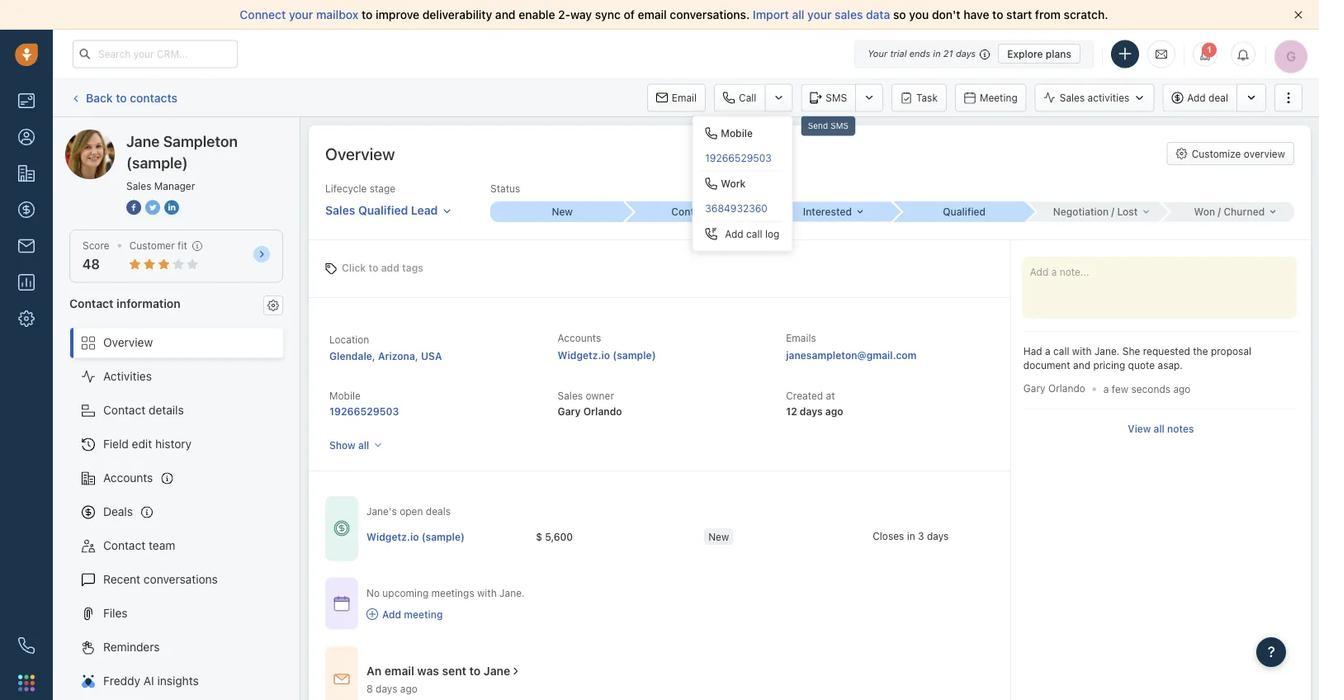 Task type: describe. For each thing, give the bounding box(es) containing it.
1 horizontal spatial new
[[709, 530, 729, 542]]

0 vertical spatial widgetz.io (sample) link
[[558, 349, 656, 361]]

emails janesampleton@gmail.com
[[786, 332, 917, 361]]

team
[[149, 539, 175, 552]]

contact for contact team
[[103, 539, 146, 552]]

interested
[[803, 206, 852, 218]]

and inside had a call with jane. she requested the proposal document and pricing quote asap.
[[1073, 360, 1091, 371]]

meeting
[[980, 92, 1018, 104]]

ai
[[144, 674, 154, 688]]

import
[[753, 8, 789, 21]]

mobile for mobile
[[721, 128, 753, 139]]

add for add deal
[[1188, 92, 1206, 104]]

information
[[117, 296, 181, 310]]

(sample) inside jane sampleton (sample)
[[126, 154, 188, 171]]

customize overview
[[1192, 148, 1286, 159]]

have
[[964, 8, 990, 21]]

sent
[[442, 664, 467, 678]]

start
[[1007, 8, 1032, 21]]

1 vertical spatial 19266529503
[[329, 406, 399, 417]]

with for meetings
[[477, 587, 497, 598]]

0 horizontal spatial new
[[552, 206, 573, 218]]

add call log
[[725, 228, 780, 240]]

to right sent
[[469, 664, 481, 678]]

row containing closes in 3 days
[[367, 520, 1041, 554]]

closes
[[873, 530, 904, 541]]

contact for contact details
[[103, 403, 146, 417]]

all for view all notes
[[1154, 423, 1165, 434]]

emails
[[786, 332, 816, 344]]

1 vertical spatial 19266529503 link
[[329, 406, 399, 417]]

1 vertical spatial email
[[385, 664, 414, 678]]

days right 8
[[376, 683, 397, 695]]

contact team
[[103, 539, 175, 552]]

had a call with jane. she requested the proposal document and pricing quote asap.
[[1024, 346, 1252, 371]]

sales activities
[[1060, 92, 1130, 104]]

data
[[866, 8, 890, 21]]

your trial ends in 21 days
[[868, 48, 976, 59]]

back to contacts link
[[69, 85, 178, 111]]

days right 3
[[927, 530, 949, 541]]

sync
[[595, 8, 621, 21]]

from
[[1035, 8, 1061, 21]]

upcoming
[[383, 587, 429, 598]]

call button
[[714, 84, 765, 112]]

1 vertical spatial a
[[1104, 383, 1109, 394]]

2 horizontal spatial ago
[[1174, 383, 1191, 394]]

ago inside created at 12 days ago
[[825, 406, 843, 417]]

score
[[83, 240, 110, 251]]

21
[[944, 48, 953, 59]]

she
[[1123, 346, 1141, 357]]

jane's open deals
[[367, 506, 451, 517]]

field edit history
[[103, 437, 192, 451]]

call link
[[714, 84, 765, 112]]

freddy
[[103, 674, 140, 688]]

contacts
[[130, 91, 178, 104]]

import all your sales data link
[[753, 8, 893, 21]]

won / churned link
[[1161, 202, 1295, 222]]

no
[[367, 587, 380, 598]]

new link
[[490, 202, 624, 222]]

0 horizontal spatial qualified
[[358, 203, 408, 217]]

so
[[893, 8, 906, 21]]

0 vertical spatial call
[[746, 228, 763, 240]]

lifecycle
[[325, 183, 367, 194]]

churned
[[1224, 206, 1265, 218]]

8 days ago
[[367, 683, 418, 695]]

call
[[739, 92, 757, 104]]

score 48
[[83, 240, 110, 272]]

pricing
[[1093, 360, 1126, 371]]

12
[[786, 406, 797, 417]]

plans
[[1046, 48, 1072, 59]]

to right back at the top of page
[[116, 91, 127, 104]]

work
[[721, 178, 746, 189]]

recent conversations
[[103, 573, 218, 586]]

won
[[1194, 206, 1215, 218]]

2-
[[558, 8, 571, 21]]

call inside had a call with jane. she requested the proposal document and pricing quote asap.
[[1054, 346, 1070, 357]]

/ for won
[[1218, 206, 1221, 218]]

of
[[624, 8, 635, 21]]

to right mailbox on the top left of page
[[362, 8, 373, 21]]

accounts for accounts widgetz.io (sample)
[[558, 332, 601, 344]]

log
[[765, 228, 780, 240]]

contact information
[[69, 296, 181, 310]]

jane. for call
[[1095, 346, 1120, 357]]

send
[[808, 121, 828, 130]]

0 horizontal spatial overview
[[103, 336, 153, 349]]

a inside had a call with jane. she requested the proposal document and pricing quote asap.
[[1045, 346, 1051, 357]]

negotiation / lost button
[[1027, 202, 1161, 222]]

email button
[[647, 84, 706, 112]]

contacted link
[[624, 202, 759, 222]]

0 horizontal spatial widgetz.io
[[367, 530, 419, 542]]

a few seconds ago
[[1104, 383, 1191, 394]]

interested button
[[759, 202, 893, 222]]

trial
[[890, 48, 907, 59]]

meeting
[[404, 609, 443, 620]]

show
[[329, 439, 356, 451]]

orlando inside sales owner gary orlando
[[584, 406, 622, 417]]

sms inside button
[[826, 92, 847, 104]]

add for add call log
[[725, 228, 744, 240]]

insights
[[157, 674, 199, 688]]

contacted
[[671, 206, 721, 218]]

(sample) down deals
[[422, 530, 465, 542]]

won / churned
[[1194, 206, 1265, 218]]

sales manager
[[126, 180, 195, 192]]

sales qualified lead
[[325, 203, 438, 217]]

0 horizontal spatial widgetz.io (sample) link
[[367, 529, 465, 543]]

accounts widgetz.io (sample)
[[558, 332, 656, 361]]

send email image
[[1156, 47, 1167, 61]]

0 vertical spatial in
[[933, 48, 941, 59]]

sales for sales qualified lead
[[325, 203, 355, 217]]

task
[[917, 92, 938, 104]]

contact for contact information
[[69, 296, 114, 310]]

asap.
[[1158, 360, 1183, 371]]

1 horizontal spatial email
[[638, 8, 667, 21]]

widgetz.io inside accounts widgetz.io (sample)
[[558, 349, 610, 361]]

widgetz.io (sample)
[[367, 530, 465, 542]]

files
[[103, 606, 128, 620]]

deals
[[103, 505, 133, 519]]

mobile for mobile 19266529503
[[329, 390, 361, 402]]

status
[[490, 183, 520, 194]]

details
[[149, 403, 184, 417]]

linkedin circled image
[[164, 198, 179, 216]]

to left add
[[369, 262, 379, 274]]

way
[[571, 8, 592, 21]]



Task type: locate. For each thing, give the bounding box(es) containing it.
phone image
[[18, 637, 35, 654]]

0 horizontal spatial email
[[385, 664, 414, 678]]

1 horizontal spatial a
[[1104, 383, 1109, 394]]

created
[[786, 390, 823, 402]]

0 vertical spatial accounts
[[558, 332, 601, 344]]

1 vertical spatial new
[[709, 530, 729, 542]]

days down the created
[[800, 406, 823, 417]]

0 vertical spatial a
[[1045, 346, 1051, 357]]

0 vertical spatial orlando
[[1049, 383, 1086, 394]]

and left pricing
[[1073, 360, 1091, 371]]

glendale, arizona, usa link
[[329, 350, 442, 362]]

1 vertical spatial container_wx8msf4aqz5i3rn1 image
[[334, 671, 350, 688]]

email right of
[[638, 8, 667, 21]]

the
[[1193, 346, 1208, 357]]

meeting button
[[955, 84, 1027, 112]]

sales down lifecycle
[[325, 203, 355, 217]]

0 horizontal spatial orlando
[[584, 406, 622, 417]]

0 horizontal spatial gary
[[558, 406, 581, 417]]

1 horizontal spatial /
[[1218, 206, 1221, 218]]

0 horizontal spatial jane
[[98, 129, 124, 143]]

1 vertical spatial gary
[[558, 406, 581, 417]]

0 horizontal spatial accounts
[[103, 471, 153, 485]]

1 horizontal spatial widgetz.io
[[558, 349, 610, 361]]

add
[[381, 262, 400, 274]]

contact up recent
[[103, 539, 146, 552]]

$
[[536, 530, 542, 542]]

0 vertical spatial 19266529503 link
[[693, 146, 792, 170]]

1 vertical spatial widgetz.io
[[367, 530, 419, 542]]

sales inside sales owner gary orlando
[[558, 390, 583, 402]]

0 horizontal spatial a
[[1045, 346, 1051, 357]]

had
[[1024, 346, 1043, 357]]

ends
[[910, 48, 931, 59]]

mailbox
[[316, 8, 359, 21]]

deal
[[1209, 92, 1229, 104]]

enable
[[519, 8, 555, 21]]

gary orlando
[[1024, 383, 1086, 394]]

0 vertical spatial 19266529503
[[705, 152, 772, 164]]

1 horizontal spatial orlando
[[1049, 383, 1086, 394]]

gary inside sales owner gary orlando
[[558, 406, 581, 417]]

19266529503 up "show all"
[[329, 406, 399, 417]]

(sample) inside accounts widgetz.io (sample)
[[613, 349, 656, 361]]

twitter circled image
[[145, 198, 160, 216]]

email
[[638, 8, 667, 21], [385, 664, 414, 678]]

new
[[552, 206, 573, 218], [709, 530, 729, 542]]

stage
[[370, 183, 396, 194]]

1 vertical spatial sms
[[831, 121, 849, 130]]

with for call
[[1072, 346, 1092, 357]]

explore
[[1007, 48, 1043, 59]]

view all notes
[[1128, 423, 1194, 434]]

48
[[83, 256, 100, 272]]

0 horizontal spatial 19266529503 link
[[329, 406, 399, 417]]

widgetz.io (sample) link up owner
[[558, 349, 656, 361]]

ago
[[1174, 383, 1191, 394], [825, 406, 843, 417], [400, 683, 418, 695]]

1 horizontal spatial and
[[1073, 360, 1091, 371]]

0 vertical spatial ago
[[1174, 383, 1191, 394]]

customize
[[1192, 148, 1241, 159]]

1 horizontal spatial call
[[1054, 346, 1070, 357]]

(sample) up owner
[[613, 349, 656, 361]]

sms inside tooltip
[[831, 121, 849, 130]]

your left sales
[[808, 8, 832, 21]]

0 vertical spatial add
[[1188, 92, 1206, 104]]

5,600
[[545, 530, 573, 542]]

0 vertical spatial container_wx8msf4aqz5i3rn1 image
[[334, 520, 350, 537]]

jane. inside had a call with jane. she requested the proposal document and pricing quote asap.
[[1095, 346, 1120, 357]]

1 vertical spatial ago
[[825, 406, 843, 417]]

/ inside negotiation / lost button
[[1112, 206, 1115, 218]]

row
[[367, 520, 1041, 554]]

mng settings image
[[268, 300, 279, 311]]

1 horizontal spatial all
[[792, 8, 805, 21]]

1 horizontal spatial jane.
[[1095, 346, 1120, 357]]

all right view
[[1154, 423, 1165, 434]]

container_wx8msf4aqz5i3rn1 image left no on the left of the page
[[334, 595, 350, 612]]

location glendale, arizona, usa
[[329, 334, 442, 362]]

history
[[155, 437, 192, 451]]

1 vertical spatial mobile
[[329, 390, 361, 402]]

jane inside jane sampleton (sample)
[[126, 132, 160, 150]]

improve
[[376, 8, 420, 21]]

mobile down call link
[[721, 128, 753, 139]]

0 vertical spatial mobile
[[721, 128, 753, 139]]

notes
[[1168, 423, 1194, 434]]

0 vertical spatial gary
[[1024, 383, 1046, 394]]

sales left activities
[[1060, 92, 1085, 104]]

with up gary orlando
[[1072, 346, 1092, 357]]

owner
[[586, 390, 614, 402]]

you
[[909, 8, 929, 21]]

add for add meeting
[[382, 609, 401, 620]]

2 container_wx8msf4aqz5i3rn1 image from the top
[[334, 671, 350, 688]]

0 vertical spatial all
[[792, 8, 805, 21]]

2 vertical spatial add
[[382, 609, 401, 620]]

1 vertical spatial accounts
[[103, 471, 153, 485]]

in inside 'row'
[[907, 530, 915, 541]]

mobile 19266529503
[[329, 390, 399, 417]]

2 vertical spatial ago
[[400, 683, 418, 695]]

widgetz.io (sample) link down open
[[367, 529, 465, 543]]

ago down asap. at the bottom right of the page
[[1174, 383, 1191, 394]]

1 horizontal spatial in
[[933, 48, 941, 59]]

1 horizontal spatial 19266529503 link
[[693, 146, 792, 170]]

1 horizontal spatial 19266529503
[[705, 152, 772, 164]]

0 vertical spatial jane.
[[1095, 346, 1120, 357]]

call left the log
[[746, 228, 763, 240]]

sales for sales activities
[[1060, 92, 1085, 104]]

2 horizontal spatial add
[[1188, 92, 1206, 104]]

accounts up 'deals'
[[103, 471, 153, 485]]

container_wx8msf4aqz5i3rn1 image inside add meeting link
[[367, 609, 378, 620]]

email
[[672, 92, 697, 104]]

container_wx8msf4aqz5i3rn1 image left 8
[[334, 671, 350, 688]]

mobile inside mobile 19266529503
[[329, 390, 361, 402]]

connect
[[240, 8, 286, 21]]

sales activities button
[[1035, 84, 1163, 112], [1035, 84, 1154, 112]]

0 vertical spatial widgetz.io
[[558, 349, 610, 361]]

gary down document
[[1024, 383, 1046, 394]]

in
[[933, 48, 941, 59], [907, 530, 915, 541]]

sms right send
[[831, 121, 849, 130]]

email up 8 days ago
[[385, 664, 414, 678]]

phone element
[[10, 629, 43, 662]]

add inside button
[[1188, 92, 1206, 104]]

19266529503 link up "show all"
[[329, 406, 399, 417]]

container_wx8msf4aqz5i3rn1 image left widgetz.io (sample)
[[334, 520, 350, 537]]

add meeting link
[[367, 607, 525, 621]]

close image
[[1295, 11, 1303, 19]]

0 horizontal spatial 19266529503
[[329, 406, 399, 417]]

0 horizontal spatial add
[[382, 609, 401, 620]]

add left deal
[[1188, 92, 1206, 104]]

mobile down glendale, on the left of page
[[329, 390, 361, 402]]

jane right sent
[[484, 664, 510, 678]]

1 horizontal spatial jane
[[126, 132, 160, 150]]

back to contacts
[[86, 91, 178, 104]]

accounts inside accounts widgetz.io (sample)
[[558, 332, 601, 344]]

contact down the '48' button
[[69, 296, 114, 310]]

(sample) up sales manager
[[126, 154, 188, 171]]

all inside "link"
[[1154, 423, 1165, 434]]

sales up facebook circled icon
[[126, 180, 151, 192]]

container_wx8msf4aqz5i3rn1 image down no on the left of the page
[[367, 609, 378, 620]]

facebook circled image
[[126, 198, 141, 216]]

1 vertical spatial and
[[1073, 360, 1091, 371]]

overview up lifecycle stage
[[325, 144, 395, 163]]

jane.
[[1095, 346, 1120, 357], [500, 587, 525, 598]]

2 your from the left
[[808, 8, 832, 21]]

to left start
[[993, 8, 1004, 21]]

sampleton up manager
[[163, 132, 238, 150]]

1 vertical spatial call
[[1054, 346, 1070, 357]]

sms
[[826, 92, 847, 104], [831, 121, 849, 130]]

2 horizontal spatial jane
[[484, 664, 510, 678]]

and left enable
[[495, 8, 516, 21]]

0 horizontal spatial ago
[[400, 683, 418, 695]]

0 vertical spatial with
[[1072, 346, 1092, 357]]

with inside had a call with jane. she requested the proposal document and pricing quote asap.
[[1072, 346, 1092, 357]]

your left mailbox on the top left of page
[[289, 8, 313, 21]]

add down 3684932360 at right
[[725, 228, 744, 240]]

all for show all
[[358, 439, 369, 451]]

negotiation
[[1053, 206, 1109, 218]]

qualified
[[358, 203, 408, 217], [943, 206, 986, 218]]

overview up the activities
[[103, 336, 153, 349]]

closes in 3 days
[[873, 530, 949, 541]]

Search your CRM... text field
[[73, 40, 238, 68]]

widgetz.io up owner
[[558, 349, 610, 361]]

1 container_wx8msf4aqz5i3rn1 image from the top
[[334, 520, 350, 537]]

0 horizontal spatial jane.
[[500, 587, 525, 598]]

2 horizontal spatial container_wx8msf4aqz5i3rn1 image
[[510, 666, 522, 677]]

48 button
[[83, 256, 100, 272]]

0 vertical spatial new
[[552, 206, 573, 218]]

0 vertical spatial email
[[638, 8, 667, 21]]

0 horizontal spatial container_wx8msf4aqz5i3rn1 image
[[334, 595, 350, 612]]

1 vertical spatial overview
[[103, 336, 153, 349]]

1 horizontal spatial mobile
[[721, 128, 753, 139]]

gary down accounts widgetz.io (sample)
[[558, 406, 581, 417]]

ago down was
[[400, 683, 418, 695]]

/ for negotiation
[[1112, 206, 1115, 218]]

$ 5,600
[[536, 530, 573, 542]]

sales for sales manager
[[126, 180, 151, 192]]

jane's
[[367, 506, 397, 517]]

/ left lost
[[1112, 206, 1115, 218]]

widgetz.io down jane's
[[367, 530, 419, 542]]

jane sampleton (sample) down contacts
[[98, 129, 234, 143]]

sales owner gary orlando
[[558, 390, 622, 417]]

send sms tooltip
[[801, 116, 855, 140]]

1 horizontal spatial container_wx8msf4aqz5i3rn1 image
[[367, 609, 378, 620]]

recent
[[103, 573, 140, 586]]

add
[[1188, 92, 1206, 104], [725, 228, 744, 240], [382, 609, 401, 620]]

sms up the send sms
[[826, 92, 847, 104]]

negotiation / lost
[[1053, 206, 1138, 218]]

jane. up pricing
[[1095, 346, 1120, 357]]

customer
[[129, 240, 175, 251]]

container_wx8msf4aqz5i3rn1 image right sent
[[510, 666, 522, 677]]

contact down the activities
[[103, 403, 146, 417]]

/ right won
[[1218, 206, 1221, 218]]

0 horizontal spatial /
[[1112, 206, 1115, 218]]

at
[[826, 390, 835, 402]]

jane. for meetings
[[500, 587, 525, 598]]

1 link
[[1193, 42, 1218, 66]]

container_wx8msf4aqz5i3rn1 image
[[334, 595, 350, 612], [367, 609, 378, 620], [510, 666, 522, 677]]

ago down at
[[825, 406, 843, 417]]

2 / from the left
[[1218, 206, 1221, 218]]

container_wx8msf4aqz5i3rn1 image
[[334, 520, 350, 537], [334, 671, 350, 688]]

days right 21
[[956, 48, 976, 59]]

accounts for accounts
[[103, 471, 153, 485]]

jane. right meetings
[[500, 587, 525, 598]]

0 vertical spatial overview
[[325, 144, 395, 163]]

0 horizontal spatial your
[[289, 8, 313, 21]]

all right show
[[358, 439, 369, 451]]

1 vertical spatial with
[[477, 587, 497, 598]]

1 vertical spatial jane.
[[500, 587, 525, 598]]

call up document
[[1054, 346, 1070, 357]]

jane sampleton (sample) up manager
[[126, 132, 238, 171]]

1 your from the left
[[289, 8, 313, 21]]

freshworks switcher image
[[18, 675, 35, 691]]

1 vertical spatial add
[[725, 228, 744, 240]]

seconds
[[1132, 383, 1171, 394]]

2 vertical spatial contact
[[103, 539, 146, 552]]

a up document
[[1045, 346, 1051, 357]]

1 vertical spatial orlando
[[584, 406, 622, 417]]

jane down contacts
[[126, 132, 160, 150]]

fit
[[178, 240, 187, 251]]

0 horizontal spatial with
[[477, 587, 497, 598]]

1 horizontal spatial qualified
[[943, 206, 986, 218]]

2 vertical spatial all
[[358, 439, 369, 451]]

1 horizontal spatial your
[[808, 8, 832, 21]]

0 horizontal spatial and
[[495, 8, 516, 21]]

/ inside won / churned button
[[1218, 206, 1221, 218]]

1 horizontal spatial add
[[725, 228, 744, 240]]

19266529503 link up work
[[693, 146, 792, 170]]

0 horizontal spatial all
[[358, 439, 369, 451]]

meetings
[[431, 587, 474, 598]]

sampleton inside jane sampleton (sample)
[[163, 132, 238, 150]]

in left 3
[[907, 530, 915, 541]]

connect your mailbox to improve deliverability and enable 2-way sync of email conversations. import all your sales data so you don't have to start from scratch.
[[240, 8, 1108, 21]]

click
[[342, 262, 366, 274]]

jane sampleton (sample)
[[98, 129, 234, 143], [126, 132, 238, 171]]

few
[[1112, 383, 1129, 394]]

19266529503 up work
[[705, 152, 772, 164]]

sales
[[835, 8, 863, 21]]

1 horizontal spatial overview
[[325, 144, 395, 163]]

0 vertical spatial sms
[[826, 92, 847, 104]]

orlando down owner
[[584, 406, 622, 417]]

deals
[[426, 506, 451, 517]]

1 horizontal spatial widgetz.io (sample) link
[[558, 349, 656, 361]]

usa
[[421, 350, 442, 362]]

0 vertical spatial contact
[[69, 296, 114, 310]]

8
[[367, 683, 373, 695]]

with
[[1072, 346, 1092, 357], [477, 587, 497, 598]]

0 vertical spatial and
[[495, 8, 516, 21]]

a left few
[[1104, 383, 1109, 394]]

tags
[[402, 262, 424, 274]]

orlando down document
[[1049, 383, 1086, 394]]

with right meetings
[[477, 587, 497, 598]]

1 horizontal spatial with
[[1072, 346, 1092, 357]]

conversations.
[[670, 8, 750, 21]]

all
[[792, 8, 805, 21], [1154, 423, 1165, 434], [358, 439, 369, 451]]

1 / from the left
[[1112, 206, 1115, 218]]

(sample) up manager
[[187, 129, 234, 143]]

1 vertical spatial in
[[907, 530, 915, 541]]

1 horizontal spatial ago
[[825, 406, 843, 417]]

location
[[329, 334, 369, 345]]

an email was sent to jane
[[367, 664, 510, 678]]

1 vertical spatial all
[[1154, 423, 1165, 434]]

all right import
[[792, 8, 805, 21]]

0 horizontal spatial call
[[746, 228, 763, 240]]

field
[[103, 437, 129, 451]]

sampleton down contacts
[[127, 129, 184, 143]]

document
[[1024, 360, 1071, 371]]

0 horizontal spatial mobile
[[329, 390, 361, 402]]

sales left owner
[[558, 390, 583, 402]]

reminders
[[103, 640, 160, 654]]

call
[[746, 228, 763, 240], [1054, 346, 1070, 357]]

add down upcoming
[[382, 609, 401, 620]]

accounts up owner
[[558, 332, 601, 344]]

in left 21
[[933, 48, 941, 59]]

1 vertical spatial contact
[[103, 403, 146, 417]]

jane down back at the top of page
[[98, 129, 124, 143]]

days inside created at 12 days ago
[[800, 406, 823, 417]]

accounts
[[558, 332, 601, 344], [103, 471, 153, 485]]



Task type: vqa. For each thing, say whether or not it's contained in the screenshot.
'Accounts' for Accounts Widgetz.io (sample)
yes



